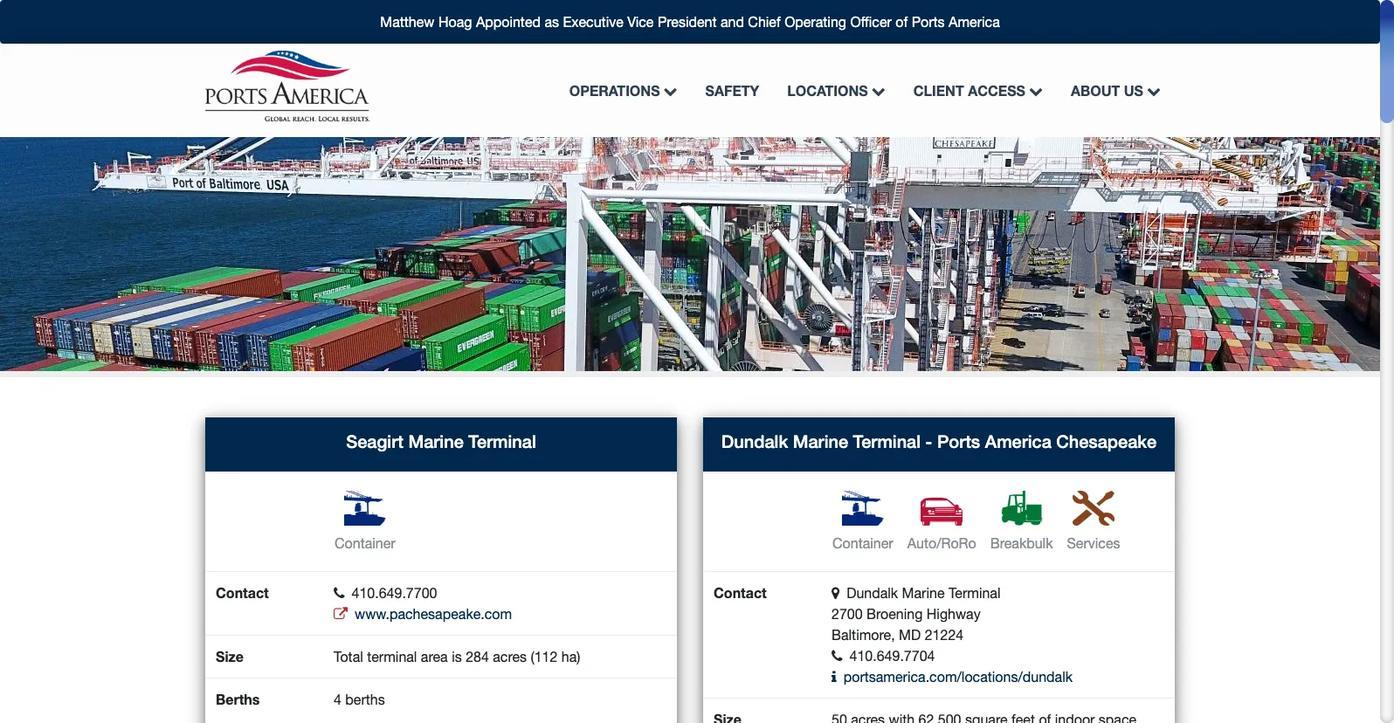 Task type: describe. For each thing, give the bounding box(es) containing it.
locations
[[788, 82, 868, 98]]

broening
[[867, 607, 923, 622]]

about us
[[1071, 82, 1144, 98]]

safety
[[706, 82, 760, 98]]

total
[[334, 649, 363, 665]]

berths
[[216, 691, 260, 708]]

operations
[[570, 82, 660, 98]]

and
[[721, 14, 744, 30]]

terminal for dundalk marine terminal - ports america chesapeake
[[853, 431, 921, 452]]

terminal
[[367, 649, 417, 665]]

284
[[466, 649, 489, 665]]

client access
[[914, 82, 1026, 98]]

1 vertical spatial ports
[[938, 431, 981, 452]]

chesapeake
[[1057, 431, 1157, 452]]

(112
[[531, 649, 558, 665]]

contact for dundalk marine terminal - ports america chesapeake
[[714, 585, 767, 601]]

appointed
[[476, 14, 541, 30]]

0 vertical spatial ports
[[912, 14, 945, 30]]

2 container from the left
[[833, 536, 894, 551]]

total terminal area is 284 acres (112 ha)
[[334, 649, 581, 665]]

vice
[[628, 14, 654, 30]]

terminal for dundalk marine terminal 2700 broening highway baltimore, md 21224
[[949, 586, 1001, 601]]

matthew hoag appointed as executive vice president and chief operating officer of ports america
[[380, 14, 1000, 30]]

services
[[1067, 536, 1121, 551]]

portsamerica.com/locations/dundalk
[[844, 669, 1073, 685]]

matthew hoag appointed as executive vice president and chief operating officer of ports america link
[[380, 14, 1000, 30]]

client access link
[[900, 73, 1057, 108]]

of
[[896, 14, 908, 30]]

chevron down image for about us
[[1144, 83, 1161, 97]]

is
[[452, 649, 462, 665]]

www.pachesapeake.com
[[355, 607, 512, 622]]

dundalk for dundalk marine terminal - ports america chesapeake
[[722, 431, 788, 452]]

410.649.7704
[[850, 648, 935, 664]]

berths
[[345, 692, 385, 708]]

president
[[658, 14, 717, 30]]

external link image
[[334, 607, 355, 621]]

2700
[[832, 607, 863, 622]]

dundalk for dundalk marine terminal 2700 broening highway baltimore, md 21224
[[847, 586, 899, 601]]

area
[[421, 649, 448, 665]]

0 vertical spatial america
[[949, 14, 1000, 30]]

about us link
[[1057, 73, 1175, 108]]

21224
[[925, 627, 964, 643]]

hoag
[[439, 14, 472, 30]]

dundalk marine terminal 2700 broening highway baltimore, md 21224
[[832, 586, 1001, 643]]

chief
[[748, 14, 781, 30]]

www.pachesapeake.com link
[[334, 607, 512, 622]]

about
[[1071, 82, 1121, 98]]

-
[[926, 431, 933, 452]]

chevron down image for operations
[[660, 83, 678, 97]]

410.649.7700
[[352, 586, 437, 601]]



Task type: vqa. For each thing, say whether or not it's contained in the screenshot.
caret right icon inside the Davisville, RI link
no



Task type: locate. For each thing, give the bounding box(es) containing it.
1 vertical spatial america
[[986, 431, 1052, 452]]

container up phone image
[[335, 536, 396, 551]]

locations link
[[774, 73, 900, 108]]

officer
[[851, 14, 892, 30]]

seagirt marine terminal
[[346, 431, 536, 452]]

chevron down image
[[660, 83, 678, 97], [1144, 83, 1161, 97]]

operations link
[[556, 73, 692, 108]]

dundalk marine terminal - ports america chesapeake
[[722, 431, 1157, 452]]

america
[[949, 14, 1000, 30], [986, 431, 1052, 452]]

0 vertical spatial dundalk
[[722, 431, 788, 452]]

2 horizontal spatial terminal
[[949, 586, 1001, 601]]

md
[[899, 627, 921, 643]]

0 horizontal spatial chevron down image
[[660, 83, 678, 97]]

1 chevron down image from the left
[[868, 83, 886, 97]]

chevron down image inside about us link
[[1144, 83, 1161, 97]]

baltimore,
[[832, 627, 895, 643]]

terminal for seagirt marine terminal
[[469, 431, 536, 452]]

map marker image
[[832, 586, 847, 600]]

chevron down image for client access
[[1026, 83, 1043, 97]]

0 horizontal spatial chevron down image
[[868, 83, 886, 97]]

0 horizontal spatial marine
[[408, 431, 464, 452]]

auto/roro
[[908, 536, 977, 551]]

size
[[216, 648, 244, 665]]

4 berths
[[334, 692, 385, 708]]

highway
[[927, 607, 981, 622]]

client
[[914, 82, 965, 98]]

marine for dundalk marine terminal - ports america chesapeake
[[793, 431, 849, 452]]

2 chevron down image from the left
[[1026, 83, 1043, 97]]

chevron down image left client
[[868, 83, 886, 97]]

chevron down image inside locations link
[[868, 83, 886, 97]]

1 horizontal spatial contact
[[714, 585, 767, 601]]

0 horizontal spatial dundalk
[[722, 431, 788, 452]]

info image
[[832, 670, 844, 684]]

chevron down image inside operations "link"
[[660, 83, 678, 97]]

contact for seagirt marine terminal
[[216, 585, 269, 601]]

executive
[[563, 14, 624, 30]]

chevron down image right about in the top right of the page
[[1144, 83, 1161, 97]]

1 vertical spatial dundalk
[[847, 586, 899, 601]]

us
[[1125, 82, 1144, 98]]

dundalk
[[722, 431, 788, 452], [847, 586, 899, 601]]

safety link
[[692, 73, 774, 108]]

access
[[968, 82, 1026, 98]]

terminal
[[469, 431, 536, 452], [853, 431, 921, 452], [949, 586, 1001, 601]]

1 chevron down image from the left
[[660, 83, 678, 97]]

1 horizontal spatial container
[[833, 536, 894, 551]]

ports right - at the right bottom
[[938, 431, 981, 452]]

chevron down image inside client access "link"
[[1026, 83, 1043, 97]]

marine inside dundalk marine terminal 2700 broening highway baltimore, md 21224
[[902, 586, 945, 601]]

1 contact from the left
[[216, 585, 269, 601]]

seagirt
[[346, 431, 404, 452]]

1 horizontal spatial chevron down image
[[1026, 83, 1043, 97]]

2 contact from the left
[[714, 585, 767, 601]]

4
[[334, 692, 342, 708]]

chevron down image
[[868, 83, 886, 97], [1026, 83, 1043, 97]]

1 horizontal spatial chevron down image
[[1144, 83, 1161, 97]]

operating
[[785, 14, 847, 30]]

dundalk inside dundalk marine terminal 2700 broening highway baltimore, md 21224
[[847, 586, 899, 601]]

phone image
[[832, 649, 850, 663]]

phone image
[[334, 586, 352, 600]]

chevron down image for locations
[[868, 83, 886, 97]]

0 horizontal spatial terminal
[[469, 431, 536, 452]]

ports
[[912, 14, 945, 30], [938, 431, 981, 452]]

acres
[[493, 649, 527, 665]]

marine for seagirt marine terminal
[[408, 431, 464, 452]]

2 horizontal spatial marine
[[902, 586, 945, 601]]

container up map marker icon
[[833, 536, 894, 551]]

matthew
[[380, 14, 435, 30]]

contact
[[216, 585, 269, 601], [714, 585, 767, 601]]

breakbulk
[[991, 536, 1053, 551]]

terminal inside dundalk marine terminal 2700 broening highway baltimore, md 21224
[[949, 586, 1001, 601]]

1 horizontal spatial dundalk
[[847, 586, 899, 601]]

marine for dundalk marine terminal 2700 broening highway baltimore, md 21224
[[902, 586, 945, 601]]

marine
[[408, 431, 464, 452], [793, 431, 849, 452], [902, 586, 945, 601]]

ha)
[[562, 649, 581, 665]]

0 horizontal spatial container
[[335, 536, 396, 551]]

container
[[335, 536, 396, 551], [833, 536, 894, 551]]

chevron down image left about in the top right of the page
[[1026, 83, 1043, 97]]

chevron down image left the "safety" link
[[660, 83, 678, 97]]

0 horizontal spatial contact
[[216, 585, 269, 601]]

1 horizontal spatial terminal
[[853, 431, 921, 452]]

ports right of
[[912, 14, 945, 30]]

as
[[545, 14, 559, 30]]

1 container from the left
[[335, 536, 396, 551]]

portsamerica.com/locations/dundalk link
[[832, 669, 1073, 685]]

1 horizontal spatial marine
[[793, 431, 849, 452]]

2 chevron down image from the left
[[1144, 83, 1161, 97]]



